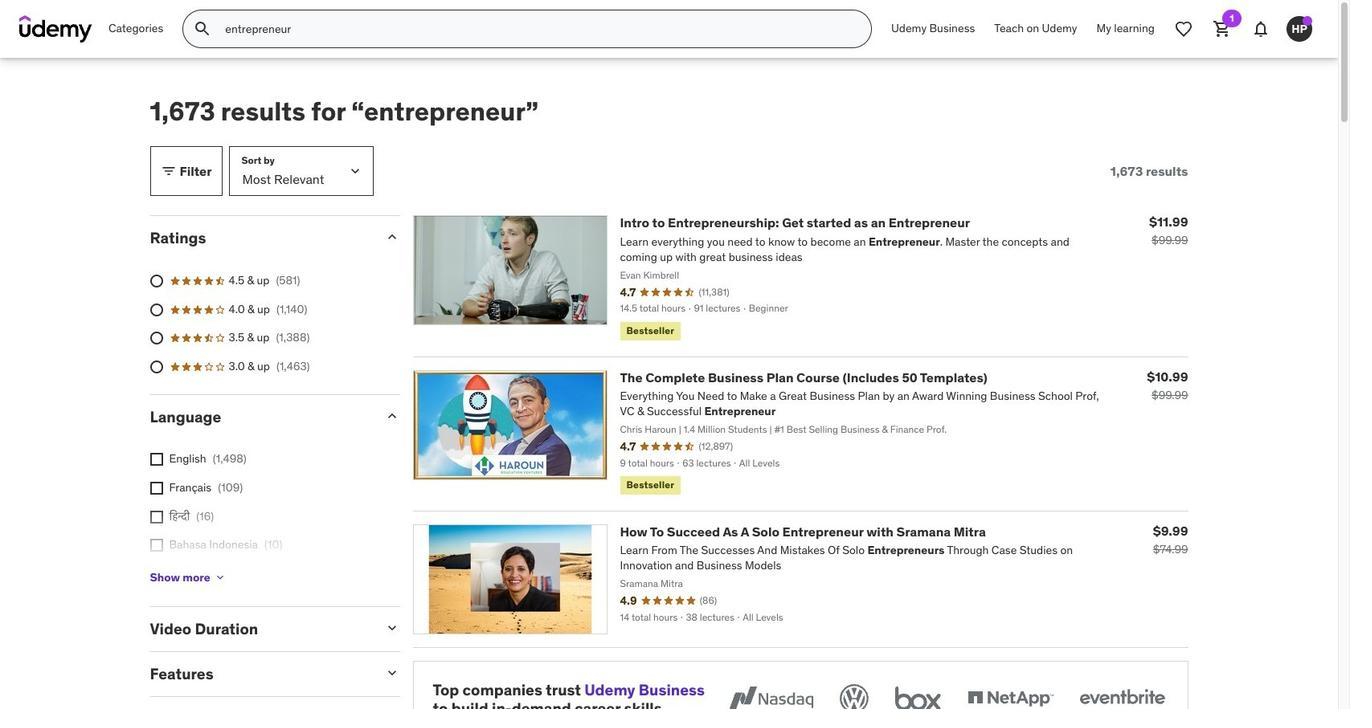 Task type: describe. For each thing, give the bounding box(es) containing it.
box image
[[891, 681, 945, 710]]

2 vertical spatial small image
[[384, 666, 400, 682]]

0 vertical spatial small image
[[160, 163, 176, 180]]

nasdaq image
[[725, 681, 817, 710]]

2 xsmall image from the top
[[150, 482, 163, 495]]

0 vertical spatial xsmall image
[[150, 511, 163, 524]]

1 small image from the top
[[384, 408, 400, 424]]

submit search image
[[193, 19, 212, 39]]

netapp image
[[964, 681, 1057, 710]]

you have alerts image
[[1303, 16, 1313, 26]]

1 vertical spatial small image
[[384, 229, 400, 245]]

1 xsmall image from the top
[[150, 454, 163, 467]]



Task type: vqa. For each thing, say whether or not it's contained in the screenshot.
Nasdaq image
yes



Task type: locate. For each thing, give the bounding box(es) containing it.
notifications image
[[1252, 19, 1271, 39]]

0 vertical spatial small image
[[384, 408, 400, 424]]

small image
[[160, 163, 176, 180], [384, 229, 400, 245], [384, 666, 400, 682]]

eventbrite image
[[1076, 681, 1168, 710]]

1 vertical spatial xsmall image
[[150, 539, 163, 552]]

volkswagen image
[[836, 681, 872, 710]]

wishlist image
[[1174, 19, 1194, 39]]

1 vertical spatial small image
[[384, 621, 400, 637]]

Search for anything text field
[[222, 15, 852, 43]]

shopping cart with 1 item image
[[1213, 19, 1232, 39]]

status
[[1111, 164, 1188, 179]]

2 vertical spatial xsmall image
[[214, 572, 226, 585]]

xsmall image
[[150, 454, 163, 467], [150, 482, 163, 495]]

1 vertical spatial xsmall image
[[150, 482, 163, 495]]

xsmall image
[[150, 511, 163, 524], [150, 539, 163, 552], [214, 572, 226, 585]]

2 small image from the top
[[384, 621, 400, 637]]

small image
[[384, 408, 400, 424], [384, 621, 400, 637]]

udemy image
[[19, 15, 92, 43]]

0 vertical spatial xsmall image
[[150, 454, 163, 467]]



